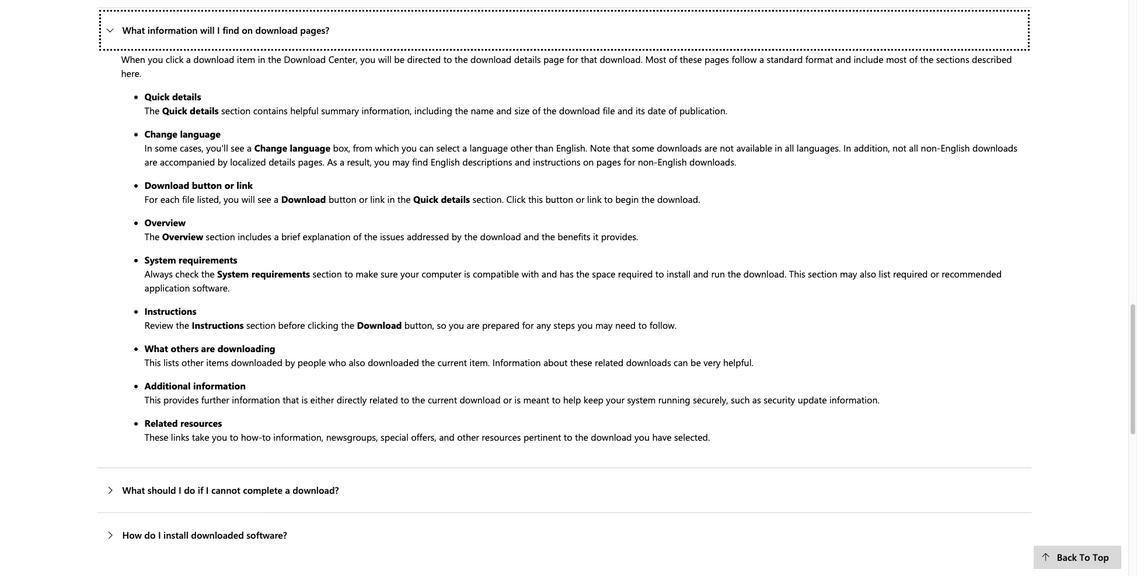 Task type: describe. For each thing, give the bounding box(es) containing it.
2 all from the left
[[909, 142, 918, 154]]

in inside box, from which you can select a language other than english. note that some downloads are not available in all languages. in addition, not all non-english downloads are accompanied by localized details pages. as a result, you may find english descriptions and instructions on pages for non-english downloads.
[[844, 142, 851, 154]]

current inside additional information this provides further information that is either directly related to the current download or is meant to help keep your system running securely, such as security update information.
[[428, 394, 457, 406]]

special
[[381, 431, 409, 443]]

you'll
[[206, 142, 228, 154]]

of right size
[[532, 104, 541, 117]]

you right 'steps'
[[578, 319, 593, 331]]

1 in from the left
[[144, 142, 152, 154]]

others
[[171, 342, 199, 355]]

selected.
[[674, 431, 710, 443]]

to
[[1080, 552, 1090, 564]]

this inside additional information this provides further information that is either directly related to the current download or is meant to help keep your system running securely, such as security update information.
[[144, 394, 161, 406]]

section inside quick details the quick details section contains helpful summary information, including the name and size of the download file and its date of publication.
[[221, 104, 251, 117]]

cases,
[[180, 142, 204, 154]]

you right so
[[449, 319, 464, 331]]

0 horizontal spatial is
[[302, 394, 308, 406]]

and inside related resources these links take you to how-to information, newsgroups, special offers, and other resources pertinent to the download you have selected.
[[439, 431, 455, 443]]

before
[[278, 319, 305, 331]]

can inside the what others are downloading this lists other items downloaded by people who also downloaded the current item. information about these related downloads can be very helpful.
[[674, 356, 688, 369]]

section to make sure your computer is compatible with and has the space required to install and run the download. this section may also list required or recommended application software.
[[144, 268, 1002, 294]]

section inside overview the overview section includes a brief explanation of the issues addressed by the download and the benefits it provides.
[[206, 230, 235, 243]]

pages inside box, from which you can select a language other than english. note that some downloads are not available in all languages. in addition, not all non-english downloads are accompanied by localized details pages. as a result, you may find english descriptions and instructions on pages for non-english downloads.
[[597, 156, 621, 168]]

download up name
[[471, 53, 512, 65]]

some inside box, from which you can select a language other than english. note that some downloads are not available in all languages. in addition, not all non-english downloads are accompanied by localized details pages. as a result, you may find english descriptions and instructions on pages for non-english downloads.
[[632, 142, 654, 154]]

when you click a download item in the download center, you will be directed to the download details page for that download. most of these pages follow a standard format and include most of the sections described here.
[[121, 53, 1012, 79]]

always
[[144, 268, 173, 280]]

to up complete
[[262, 431, 271, 443]]

current inside the what others are downloading this lists other items downloaded by people who also downloaded the current item. information about these related downloads can be very helpful.
[[438, 356, 467, 369]]

what information will i find on download pages? button
[[97, 8, 1031, 52]]

2 horizontal spatial button
[[546, 193, 573, 205]]

check
[[175, 268, 199, 280]]

related inside additional information this provides further information that is either directly related to the current download or is meant to help keep your system running securely, such as security update information.
[[369, 394, 398, 406]]

details inside download button or link for each file listed, you will see a download button or link in the quick details section. click this button or link to begin the download.
[[441, 193, 470, 205]]

people
[[298, 356, 326, 369]]

the inside related resources these links take you to how-to information, newsgroups, special offers, and other resources pertinent to the download you have selected.
[[575, 431, 588, 443]]

do inside dropdown button
[[184, 484, 195, 497]]

listed,
[[197, 193, 221, 205]]

center,
[[328, 53, 358, 65]]

0 horizontal spatial english
[[431, 156, 460, 168]]

0 horizontal spatial see
[[231, 142, 244, 154]]

accompanied
[[160, 156, 215, 168]]

of inside overview the overview section includes a brief explanation of the issues addressed by the download and the benefits it provides.
[[353, 230, 362, 243]]

your inside section to make sure your computer is compatible with and has the space required to install and run the download. this section may also list required or recommended application software.
[[401, 268, 419, 280]]

sure
[[381, 268, 398, 280]]

2 vertical spatial information
[[232, 394, 280, 406]]

or down result,
[[359, 193, 368, 205]]

2 horizontal spatial english
[[941, 142, 970, 154]]

most
[[886, 53, 907, 65]]

who
[[329, 356, 346, 369]]

1 vertical spatial overview
[[162, 230, 203, 243]]

information
[[493, 356, 541, 369]]

are up downloads.
[[704, 142, 717, 154]]

from
[[353, 142, 373, 154]]

how
[[122, 529, 142, 542]]

page
[[543, 53, 564, 65]]

download inside the when you click a download item in the download center, you will be directed to the download details page for that download. most of these pages follow a standard format and include most of the sections described here.
[[284, 53, 326, 65]]

1 not from the left
[[720, 142, 734, 154]]

issues
[[380, 230, 404, 243]]

the left name
[[455, 104, 468, 117]]

download down what information will i find on download pages?
[[193, 53, 234, 65]]

your inside additional information this provides further information that is either directly related to the current download or is meant to help keep your system running securely, such as security update information.
[[606, 394, 625, 406]]

install inside "dropdown button"
[[163, 529, 188, 542]]

1 horizontal spatial system
[[217, 268, 249, 280]]

and inside the when you click a download item in the download center, you will be directed to the download details page for that download. most of these pages follow a standard format and include most of the sections described here.
[[836, 53, 851, 65]]

compatible
[[473, 268, 519, 280]]

to left the help on the bottom of page
[[552, 394, 561, 406]]

as
[[327, 156, 337, 168]]

you right 'center,'
[[360, 53, 376, 65]]

2 horizontal spatial link
[[587, 193, 602, 205]]

to inside the when you click a download item in the download center, you will be directed to the download details page for that download. most of these pages follow a standard format and include most of the sections described here.
[[443, 53, 452, 65]]

make
[[356, 268, 378, 280]]

the up software.
[[201, 268, 215, 280]]

review
[[144, 319, 173, 331]]

1 vertical spatial quick
[[162, 104, 187, 117]]

1 required from the left
[[618, 268, 653, 280]]

cannot
[[211, 484, 240, 497]]

how-
[[241, 431, 262, 443]]

follow.
[[650, 319, 677, 331]]

related inside the what others are downloading this lists other items downloaded by people who also downloaded the current item. information about these related downloads can be very helpful.
[[595, 356, 624, 369]]

top
[[1093, 552, 1109, 564]]

the right 'directed'
[[455, 53, 468, 65]]

further
[[201, 394, 229, 406]]

1 horizontal spatial non-
[[921, 142, 941, 154]]

are left accompanied
[[144, 156, 157, 168]]

or up "benefits"
[[576, 193, 585, 205]]

language for some
[[290, 142, 330, 154]]

i inside "dropdown button"
[[158, 529, 161, 542]]

the right size
[[543, 104, 557, 117]]

provides.
[[601, 230, 638, 243]]

pages?
[[300, 24, 330, 36]]

download inside overview the overview section includes a brief explanation of the issues addressed by the download and the benefits it provides.
[[480, 230, 521, 243]]

1 vertical spatial change
[[254, 142, 287, 154]]

space
[[592, 268, 616, 280]]

0 vertical spatial quick
[[144, 90, 170, 103]]

brief
[[281, 230, 300, 243]]

download button or link for each file listed, you will see a download button or link in the quick details section. click this button or link to begin the download.
[[144, 179, 700, 205]]

box,
[[333, 142, 350, 154]]

when
[[121, 53, 145, 65]]

what should i do if i cannot complete a download? button
[[97, 469, 1031, 513]]

it
[[593, 230, 599, 243]]

languages.
[[797, 142, 841, 154]]

these inside the what others are downloading this lists other items downloaded by people who also downloaded the current item. information about these related downloads can be very helpful.
[[570, 356, 592, 369]]

the left "benefits"
[[542, 230, 555, 243]]

download. inside download button or link for each file listed, you will see a download button or link in the quick details section. click this button or link to begin the download.
[[657, 193, 700, 205]]

0 horizontal spatial link
[[237, 179, 253, 191]]

1 horizontal spatial link
[[370, 193, 385, 205]]

newsgroups,
[[326, 431, 378, 443]]

back
[[1057, 552, 1077, 564]]

2 horizontal spatial is
[[515, 394, 521, 406]]

0 horizontal spatial language
[[180, 128, 221, 140]]

these inside the when you click a download item in the download center, you will be directed to the download details page for that download. most of these pages follow a standard format and include most of the sections described here.
[[680, 53, 702, 65]]

sections
[[936, 53, 969, 65]]

benefits
[[558, 230, 591, 243]]

may inside section to make sure your computer is compatible with and has the space required to install and run the download. this section may also list required or recommended application software.
[[840, 268, 857, 280]]

prepared
[[482, 319, 520, 331]]

most
[[645, 53, 666, 65]]

1 horizontal spatial button
[[329, 193, 356, 205]]

and inside overview the overview section includes a brief explanation of the issues addressed by the download and the benefits it provides.
[[524, 230, 539, 243]]

details inside the when you click a download item in the download center, you will be directed to the download details page for that download. most of these pages follow a standard format and include most of the sections described here.
[[514, 53, 541, 65]]

directed
[[407, 53, 441, 65]]

by inside the what others are downloading this lists other items downloaded by people who also downloaded the current item. information about these related downloads can be very helpful.
[[285, 356, 295, 369]]

to left make on the left top of the page
[[345, 268, 353, 280]]

downloading
[[218, 342, 275, 355]]

or inside additional information this provides further information that is either directly related to the current download or is meant to help keep your system running securely, such as security update information.
[[503, 394, 512, 406]]

or down localized
[[225, 179, 234, 191]]

system requirements
[[144, 254, 237, 266]]

security
[[764, 394, 795, 406]]

including
[[414, 104, 452, 117]]

name
[[471, 104, 494, 117]]

the left the sections
[[920, 53, 934, 65]]

this
[[528, 193, 543, 205]]

and left run at the right top of the page
[[693, 268, 709, 280]]

you left have
[[635, 431, 650, 443]]

running
[[658, 394, 690, 406]]

download inside related resources these links take you to how-to information, newsgroups, special offers, and other resources pertinent to the download you have selected.
[[591, 431, 632, 443]]

addressed
[[407, 230, 449, 243]]

1 some from the left
[[155, 142, 177, 154]]

format
[[806, 53, 833, 65]]

information, for including
[[362, 104, 412, 117]]

offers,
[[411, 431, 437, 443]]

click
[[506, 193, 526, 205]]

overview the overview section includes a brief explanation of the issues addressed by the download and the benefits it provides.
[[144, 216, 638, 243]]

size
[[514, 104, 530, 117]]

either
[[310, 394, 334, 406]]

keep
[[584, 394, 604, 406]]

downloads.
[[689, 156, 736, 168]]

provides
[[163, 394, 199, 406]]

and left has
[[542, 268, 557, 280]]

the right run at the right top of the page
[[728, 268, 741, 280]]

date
[[648, 104, 666, 117]]

other inside the what others are downloading this lists other items downloaded by people who also downloaded the current item. information about these related downloads can be very helpful.
[[182, 356, 204, 369]]

1 horizontal spatial requirements
[[251, 268, 310, 280]]

back to top link
[[1034, 546, 1121, 570]]

for inside the when you click a download item in the download center, you will be directed to the download details page for that download. most of these pages follow a standard format and include most of the sections described here.
[[567, 53, 578, 65]]

of right the most
[[909, 53, 918, 65]]

on inside dropdown button
[[242, 24, 253, 36]]

0 horizontal spatial non-
[[638, 156, 658, 168]]

information for additional
[[193, 380, 246, 392]]

each
[[160, 193, 180, 205]]

the right clicking
[[341, 319, 354, 331]]

descriptions
[[462, 156, 512, 168]]

the right begin
[[641, 193, 655, 205]]

you right which
[[402, 142, 417, 154]]

file inside download button or link for each file listed, you will see a download button or link in the quick details section. click this button or link to begin the download.
[[182, 193, 194, 205]]

other inside related resources these links take you to how-to information, newsgroups, special offers, and other resources pertinent to the download you have selected.
[[457, 431, 479, 443]]

what for what information will i find on download pages?
[[122, 24, 145, 36]]

downloads inside the what others are downloading this lists other items downloaded by people who also downloaded the current item. information about these related downloads can be very helpful.
[[626, 356, 671, 369]]

what for what should i do if i cannot complete a download?
[[122, 484, 145, 497]]

for inside instructions review the instructions section before clicking the download button, so you are prepared for any steps you may need to follow.
[[522, 319, 534, 331]]

the right has
[[576, 268, 590, 280]]

has
[[560, 268, 574, 280]]

additional information this provides further information that is either directly related to the current download or is meant to help keep your system running securely, such as security update information.
[[144, 380, 880, 406]]

box, from which you can select a language other than english. note that some downloads are not available in all languages. in addition, not all non-english downloads are accompanied by localized details pages. as a result, you may find english descriptions and instructions on pages for non-english downloads.
[[144, 142, 1018, 168]]

that inside the when you click a download item in the download center, you will be directed to the download details page for that download. most of these pages follow a standard format and include most of the sections described here.
[[581, 53, 597, 65]]

and left size
[[496, 104, 512, 117]]

publication.
[[679, 104, 728, 117]]

quick inside download button or link for each file listed, you will see a download button or link in the quick details section. click this button or link to begin the download.
[[413, 193, 438, 205]]

the inside the what others are downloading this lists other items downloaded by people who also downloaded the current item. information about these related downloads can be very helpful.
[[422, 356, 435, 369]]

update
[[798, 394, 827, 406]]

pages inside the when you click a download item in the download center, you will be directed to the download details page for that download. most of these pages follow a standard format and include most of the sections described here.
[[705, 53, 729, 65]]

of right date
[[669, 104, 677, 117]]

recommended
[[942, 268, 1002, 280]]

or inside section to make sure your computer is compatible with and has the space required to install and run the download. this section may also list required or recommended application software.
[[930, 268, 939, 280]]

so
[[437, 319, 446, 331]]

here.
[[121, 67, 141, 79]]

the right item
[[268, 53, 281, 65]]

begin
[[615, 193, 639, 205]]

system
[[627, 394, 656, 406]]

0 horizontal spatial resources
[[180, 417, 222, 429]]

what for what others are downloading this lists other items downloaded by people who also downloaded the current item. information about these related downloads can be very helpful.
[[144, 342, 168, 355]]



Task type: vqa. For each thing, say whether or not it's contained in the screenshot.


Task type: locate. For each thing, give the bounding box(es) containing it.
can left select
[[419, 142, 434, 154]]

0 vertical spatial can
[[419, 142, 434, 154]]

0 vertical spatial in
[[258, 53, 265, 65]]

1 vertical spatial what
[[144, 342, 168, 355]]

0 vertical spatial these
[[680, 53, 702, 65]]

0 vertical spatial file
[[603, 104, 615, 117]]

language
[[180, 128, 221, 140], [290, 142, 330, 154], [470, 142, 508, 154]]

a inside download button or link for each file listed, you will see a download button or link in the quick details section. click this button or link to begin the download.
[[274, 193, 279, 205]]

in up overview the overview section includes a brief explanation of the issues addressed by the download and the benefits it provides.
[[387, 193, 395, 205]]

1 vertical spatial information,
[[273, 431, 324, 443]]

2 horizontal spatial for
[[624, 156, 635, 168]]

are up items
[[201, 342, 215, 355]]

0 vertical spatial system
[[144, 254, 176, 266]]

requirements
[[179, 254, 237, 266], [251, 268, 310, 280]]

2 in from the left
[[844, 142, 851, 154]]

to inside instructions review the instructions section before clicking the download button, so you are prepared for any steps you may need to follow.
[[638, 319, 647, 331]]

to left begin
[[604, 193, 613, 205]]

2 horizontal spatial by
[[452, 230, 462, 243]]

what inside dropdown button
[[122, 484, 145, 497]]

2 vertical spatial for
[[522, 319, 534, 331]]

2 vertical spatial other
[[457, 431, 479, 443]]

1 horizontal spatial find
[[412, 156, 428, 168]]

0 vertical spatial be
[[394, 53, 405, 65]]

and right format
[[836, 53, 851, 65]]

0 vertical spatial on
[[242, 24, 253, 36]]

localized
[[230, 156, 266, 168]]

0 vertical spatial what
[[122, 24, 145, 36]]

0 horizontal spatial on
[[242, 24, 253, 36]]

link left begin
[[587, 193, 602, 205]]

what others are downloading this lists other items downloaded by people who also downloaded the current item. information about these related downloads can be very helpful.
[[144, 342, 754, 369]]

software.
[[193, 282, 230, 294]]

download inside dropdown button
[[255, 24, 298, 36]]

the up others
[[176, 319, 189, 331]]

1 horizontal spatial change
[[254, 142, 287, 154]]

0 vertical spatial for
[[567, 53, 578, 65]]

download down pages.
[[281, 193, 326, 205]]

downloaded inside "dropdown button"
[[191, 529, 244, 542]]

0 vertical spatial requirements
[[179, 254, 237, 266]]

0 horizontal spatial pages
[[597, 156, 621, 168]]

2 required from the left
[[893, 268, 928, 280]]

this inside the what others are downloading this lists other items downloaded by people who also downloaded the current item. information about these related downloads can be very helpful.
[[144, 356, 161, 369]]

click
[[166, 53, 184, 65]]

find up item
[[223, 24, 239, 36]]

language inside box, from which you can select a language other than english. note that some downloads are not available in all languages. in addition, not all non-english downloads are accompanied by localized details pages. as a result, you may find english descriptions and instructions on pages for non-english downloads.
[[470, 142, 508, 154]]

2 vertical spatial quick
[[413, 193, 438, 205]]

how do i install downloaded software?
[[122, 529, 287, 542]]

quick
[[144, 90, 170, 103], [162, 104, 187, 117], [413, 193, 438, 205]]

the down the help on the bottom of page
[[575, 431, 588, 443]]

should
[[148, 484, 176, 497]]

contains
[[253, 104, 288, 117]]

you right listed,
[[224, 193, 239, 205]]

1 horizontal spatial for
[[567, 53, 578, 65]]

in inside the when you click a download item in the download center, you will be directed to the download details page for that download. most of these pages follow a standard format and include most of the sections described here.
[[258, 53, 265, 65]]

2 horizontal spatial that
[[613, 142, 629, 154]]

quick up addressed
[[413, 193, 438, 205]]

1 horizontal spatial install
[[667, 268, 691, 280]]

required right space
[[618, 268, 653, 280]]

1 vertical spatial see
[[258, 193, 271, 205]]

also inside the what others are downloading this lists other items downloaded by people who also downloaded the current item. information about these related downloads can be very helpful.
[[349, 356, 365, 369]]

by inside box, from which you can select a language other than english. note that some downloads are not available in all languages. in addition, not all non-english downloads are accompanied by localized details pages. as a result, you may find english descriptions and instructions on pages for non-english downloads.
[[218, 156, 228, 168]]

0 horizontal spatial button
[[192, 179, 222, 191]]

0 horizontal spatial some
[[155, 142, 177, 154]]

be left 'directed'
[[394, 53, 405, 65]]

pertinent
[[524, 431, 561, 443]]

in down change language
[[144, 142, 152, 154]]

required
[[618, 268, 653, 280], [893, 268, 928, 280]]

which
[[375, 142, 399, 154]]

all
[[785, 142, 794, 154], [909, 142, 918, 154]]

instructions
[[144, 305, 196, 317], [192, 319, 244, 331]]

1 vertical spatial information
[[193, 380, 246, 392]]

0 horizontal spatial download.
[[600, 53, 643, 65]]

1 the from the top
[[144, 104, 160, 117]]

0 vertical spatial non-
[[921, 142, 941, 154]]

the inside quick details the quick details section contains helpful summary information, including the name and size of the download file and its date of publication.
[[144, 104, 160, 117]]

see inside download button or link for each file listed, you will see a download button or link in the quick details section. click this button or link to begin the download.
[[258, 193, 271, 205]]

take
[[192, 431, 209, 443]]

to right pertinent
[[564, 431, 572, 443]]

of right most
[[669, 53, 677, 65]]

file right each
[[182, 193, 194, 205]]

1 vertical spatial by
[[452, 230, 462, 243]]

link up overview the overview section includes a brief explanation of the issues addressed by the download and the benefits it provides.
[[370, 193, 385, 205]]

1 vertical spatial be
[[691, 356, 701, 369]]

required right list
[[893, 268, 928, 280]]

also right who
[[349, 356, 365, 369]]

be inside the when you click a download item in the download center, you will be directed to the download details page for that download. most of these pages follow a standard format and include most of the sections described here.
[[394, 53, 405, 65]]

2 horizontal spatial language
[[470, 142, 508, 154]]

file
[[603, 104, 615, 117], [182, 193, 194, 205]]

for inside box, from which you can select a language other than english. note that some downloads are not available in all languages. in addition, not all non-english downloads are accompanied by localized details pages. as a result, you may find english descriptions and instructions on pages for non-english downloads.
[[624, 156, 635, 168]]

1 vertical spatial do
[[144, 529, 156, 542]]

0 vertical spatial do
[[184, 484, 195, 497]]

these right most
[[680, 53, 702, 65]]

be left very
[[691, 356, 701, 369]]

information, up which
[[362, 104, 412, 117]]

the up change language
[[144, 104, 160, 117]]

that inside additional information this provides further information that is either directly related to the current download or is meant to help keep your system running securely, such as security update information.
[[283, 394, 299, 406]]

are inside the what others are downloading this lists other items downloaded by people who also downloaded the current item. information about these related downloads can be very helpful.
[[201, 342, 215, 355]]

includes
[[238, 230, 271, 243]]

may left list
[[840, 268, 857, 280]]

quick details the quick details section contains helpful summary information, including the name and size of the download file and its date of publication.
[[144, 90, 728, 117]]

this
[[789, 268, 806, 280], [144, 356, 161, 369], [144, 394, 161, 406]]

2 some from the left
[[632, 142, 654, 154]]

and left 'its'
[[618, 104, 633, 117]]

on
[[242, 24, 253, 36], [583, 156, 594, 168]]

2 vertical spatial by
[[285, 356, 295, 369]]

download. inside section to make sure your computer is compatible with and has the space required to install and run the download. this section may also list required or recommended application software.
[[744, 268, 787, 280]]

that inside box, from which you can select a language other than english. note that some downloads are not available in all languages. in addition, not all non-english downloads are accompanied by localized details pages. as a result, you may find english descriptions and instructions on pages for non-english downloads.
[[613, 142, 629, 154]]

and left instructions in the top of the page
[[515, 156, 530, 168]]

2 vertical spatial in
[[387, 193, 395, 205]]

that
[[581, 53, 597, 65], [613, 142, 629, 154], [283, 394, 299, 406]]

1 vertical spatial that
[[613, 142, 629, 154]]

section.
[[473, 193, 504, 205]]

1 horizontal spatial in
[[844, 142, 851, 154]]

your right keep
[[606, 394, 625, 406]]

a
[[186, 53, 191, 65], [759, 53, 764, 65], [247, 142, 252, 154], [462, 142, 467, 154], [340, 156, 344, 168], [274, 193, 279, 205], [274, 230, 279, 243], [285, 484, 290, 497]]

is left meant
[[515, 394, 521, 406]]

of right explanation
[[353, 230, 362, 243]]

and
[[836, 53, 851, 65], [496, 104, 512, 117], [618, 104, 633, 117], [515, 156, 530, 168], [524, 230, 539, 243], [542, 268, 557, 280], [693, 268, 709, 280], [439, 431, 455, 443]]

other down others
[[182, 356, 204, 369]]

for left any
[[522, 319, 534, 331]]

0 horizontal spatial related
[[369, 394, 398, 406]]

overview
[[144, 216, 186, 229], [162, 230, 203, 243]]

other left than
[[510, 142, 533, 154]]

on inside box, from which you can select a language other than english. note that some downloads are not available in all languages. in addition, not all non-english downloads are accompanied by localized details pages. as a result, you may find english descriptions and instructions on pages for non-english downloads.
[[583, 156, 594, 168]]

that right page
[[581, 53, 597, 65]]

current left "item."
[[438, 356, 467, 369]]

1 horizontal spatial all
[[909, 142, 918, 154]]

all left languages.
[[785, 142, 794, 154]]

i inside dropdown button
[[217, 24, 220, 36]]

requirements up always check the system requirements
[[179, 254, 237, 266]]

to right 'directed'
[[443, 53, 452, 65]]

to up related resources these links take you to how-to information, newsgroups, special offers, and other resources pertinent to the download you have selected.
[[401, 394, 409, 406]]

may inside instructions review the instructions section before clicking the download button, so you are prepared for any steps you may need to follow.
[[595, 319, 613, 331]]

install right how
[[163, 529, 188, 542]]

details inside box, from which you can select a language other than english. note that some downloads are not available in all languages. in addition, not all non-english downloads are accompanied by localized details pages. as a result, you may find english descriptions and instructions on pages for non-english downloads.
[[269, 156, 295, 168]]

addition,
[[854, 142, 890, 154]]

1 horizontal spatial see
[[258, 193, 271, 205]]

1 horizontal spatial english
[[658, 156, 687, 168]]

items
[[206, 356, 229, 369]]

download inside quick details the quick details section contains helpful summary information, including the name and size of the download file and its date of publication.
[[559, 104, 600, 117]]

what up lists
[[144, 342, 168, 355]]

download. left most
[[600, 53, 643, 65]]

find inside box, from which you can select a language other than english. note that some downloads are not available in all languages. in addition, not all non-english downloads are accompanied by localized details pages. as a result, you may find english descriptions and instructions on pages for non-english downloads.
[[412, 156, 428, 168]]

will inside the when you click a download item in the download center, you will be directed to the download details page for that download. most of these pages follow a standard format and include most of the sections described here.
[[378, 53, 392, 65]]

a inside overview the overview section includes a brief explanation of the issues addressed by the download and the benefits it provides.
[[274, 230, 279, 243]]

and inside box, from which you can select a language other than english. note that some downloads are not available in all languages. in addition, not all non-english downloads are accompanied by localized details pages. as a result, you may find english descriptions and instructions on pages for non-english downloads.
[[515, 156, 530, 168]]

1 vertical spatial your
[[606, 394, 625, 406]]

0 horizontal spatial your
[[401, 268, 419, 280]]

to up the follow.
[[655, 268, 664, 280]]

0 horizontal spatial not
[[720, 142, 734, 154]]

1 horizontal spatial required
[[893, 268, 928, 280]]

2 horizontal spatial will
[[378, 53, 392, 65]]

1 vertical spatial in
[[775, 142, 782, 154]]

very
[[704, 356, 721, 369]]

downloaded down downloading
[[231, 356, 283, 369]]

what left should
[[122, 484, 145, 497]]

this inside section to make sure your computer is compatible with and has the space required to install and run the download. this section may also list required or recommended application software.
[[789, 268, 806, 280]]

file inside quick details the quick details section contains helpful summary information, including the name and size of the download file and its date of publication.
[[603, 104, 615, 117]]

2 vertical spatial that
[[283, 394, 299, 406]]

have
[[652, 431, 672, 443]]

that right note
[[613, 142, 629, 154]]

about
[[543, 356, 568, 369]]

1 vertical spatial install
[[163, 529, 188, 542]]

explanation
[[303, 230, 351, 243]]

section inside instructions review the instructions section before clicking the download button, so you are prepared for any steps you may need to follow.
[[246, 319, 276, 331]]

0 vertical spatial change
[[144, 128, 177, 140]]

1 vertical spatial requirements
[[251, 268, 310, 280]]

the inside additional information this provides further information that is either directly related to the current download or is meant to help keep your system running securely, such as security update information.
[[412, 394, 425, 406]]

information, for newsgroups,
[[273, 431, 324, 443]]

system up software.
[[217, 268, 249, 280]]

select
[[436, 142, 460, 154]]

need
[[615, 319, 636, 331]]

the up overview the overview section includes a brief explanation of the issues addressed by the download and the benefits it provides.
[[397, 193, 411, 205]]

download inside additional information this provides further information that is either directly related to the current download or is meant to help keep your system running securely, such as security update information.
[[460, 394, 501, 406]]

download up english.
[[559, 104, 600, 117]]

and right offers,
[[439, 431, 455, 443]]

2 horizontal spatial in
[[775, 142, 782, 154]]

1 vertical spatial these
[[570, 356, 592, 369]]

button,
[[404, 319, 434, 331]]

1 vertical spatial pages
[[597, 156, 621, 168]]

language up descriptions
[[470, 142, 508, 154]]

than
[[535, 142, 554, 154]]

0 vertical spatial instructions
[[144, 305, 196, 317]]

0 vertical spatial current
[[438, 356, 467, 369]]

install left run at the right top of the page
[[667, 268, 691, 280]]

downloaded down button,
[[368, 356, 419, 369]]

your right "sure"
[[401, 268, 419, 280]]

you down which
[[374, 156, 390, 168]]

2 horizontal spatial may
[[840, 268, 857, 280]]

and up "with"
[[524, 230, 539, 243]]

help
[[563, 394, 581, 406]]

1 horizontal spatial can
[[674, 356, 688, 369]]

2 vertical spatial this
[[144, 394, 161, 406]]

to
[[443, 53, 452, 65], [604, 193, 613, 205], [345, 268, 353, 280], [655, 268, 664, 280], [638, 319, 647, 331], [401, 394, 409, 406], [552, 394, 561, 406], [230, 431, 238, 443], [262, 431, 271, 443], [564, 431, 572, 443]]

also inside section to make sure your computer is compatible with and has the space required to install and run the download. this section may also list required or recommended application software.
[[860, 268, 876, 280]]

you right take
[[212, 431, 227, 443]]

in right available on the top right of the page
[[775, 142, 782, 154]]

you inside download button or link for each file listed, you will see a download button or link in the quick details section. click this button or link to begin the download.
[[224, 193, 239, 205]]

by
[[218, 156, 228, 168], [452, 230, 462, 243], [285, 356, 295, 369]]

downloads
[[657, 142, 702, 154], [973, 142, 1018, 154], [626, 356, 671, 369]]

1 horizontal spatial by
[[285, 356, 295, 369]]

the left issues
[[364, 230, 377, 243]]

the up related resources these links take you to how-to information, newsgroups, special offers, and other resources pertinent to the download you have selected.
[[412, 394, 425, 406]]

with
[[522, 268, 539, 280]]

to left how-
[[230, 431, 238, 443]]

in inside box, from which you can select a language other than english. note that some downloads are not available in all languages. in addition, not all non-english downloads are accompanied by localized details pages. as a result, you may find english descriptions and instructions on pages for non-english downloads.
[[775, 142, 782, 154]]

install inside section to make sure your computer is compatible with and has the space required to install and run the download. this section may also list required or recommended application software.
[[667, 268, 691, 280]]

0 vertical spatial that
[[581, 53, 597, 65]]

follow
[[732, 53, 757, 65]]

resources up take
[[180, 417, 222, 429]]

download up each
[[144, 179, 189, 191]]

what inside the what others are downloading this lists other items downloaded by people who also downloaded the current item. information about these related downloads can be very helpful.
[[144, 342, 168, 355]]

is inside section to make sure your computer is compatible with and has the space required to install and run the download. this section may also list required or recommended application software.
[[464, 268, 470, 280]]

1 all from the left
[[785, 142, 794, 154]]

in
[[144, 142, 152, 154], [844, 142, 851, 154]]

securely,
[[693, 394, 728, 406]]

1 vertical spatial current
[[428, 394, 457, 406]]

1 horizontal spatial some
[[632, 142, 654, 154]]

you left click
[[148, 53, 163, 65]]

2 the from the top
[[144, 230, 160, 243]]

download?
[[293, 484, 339, 497]]

described
[[972, 53, 1012, 65]]

how do i install downloaded software? button
[[97, 514, 1031, 558]]

may inside box, from which you can select a language other than english. note that some downloads are not available in all languages. in addition, not all non-english downloads are accompanied by localized details pages. as a result, you may find english descriptions and instructions on pages for non-english downloads.
[[392, 156, 410, 168]]

0 horizontal spatial can
[[419, 142, 434, 154]]

complete
[[243, 484, 283, 497]]

1 vertical spatial instructions
[[192, 319, 244, 331]]

pages.
[[298, 156, 325, 168]]

overview up system requirements
[[162, 230, 203, 243]]

0 vertical spatial may
[[392, 156, 410, 168]]

find inside dropdown button
[[223, 24, 239, 36]]

0 vertical spatial other
[[510, 142, 533, 154]]

be inside the what others are downloading this lists other items downloaded by people who also downloaded the current item. information about these related downloads can be very helpful.
[[691, 356, 701, 369]]

instructions review the instructions section before clicking the download button, so you are prepared for any steps you may need to follow.
[[144, 305, 677, 331]]

you
[[148, 53, 163, 65], [360, 53, 376, 65], [402, 142, 417, 154], [374, 156, 390, 168], [224, 193, 239, 205], [449, 319, 464, 331], [578, 319, 593, 331], [212, 431, 227, 443], [635, 431, 650, 443]]

downloaded down cannot
[[191, 529, 244, 542]]

1 vertical spatial also
[[349, 356, 365, 369]]

0 vertical spatial resources
[[180, 417, 222, 429]]

0 horizontal spatial other
[[182, 356, 204, 369]]

language for from
[[470, 142, 508, 154]]

in left addition,
[[844, 142, 851, 154]]

related up keep
[[595, 356, 624, 369]]

will inside what information will i find on download pages? dropdown button
[[200, 24, 215, 36]]

your
[[401, 268, 419, 280], [606, 394, 625, 406]]

quick up change language
[[162, 104, 187, 117]]

item.
[[470, 356, 490, 369]]

computer
[[422, 268, 462, 280]]

1 vertical spatial other
[[182, 356, 204, 369]]

a inside the what should i do if i cannot complete a download? dropdown button
[[285, 484, 290, 497]]

by inside overview the overview section includes a brief explanation of the issues addressed by the download and the benefits it provides.
[[452, 230, 462, 243]]

are inside instructions review the instructions section before clicking the download button, so you are prepared for any steps you may need to follow.
[[467, 319, 480, 331]]

other inside box, from which you can select a language other than english. note that some downloads are not available in all languages. in addition, not all non-english downloads are accompanied by localized details pages. as a result, you may find english descriptions and instructions on pages for non-english downloads.
[[510, 142, 533, 154]]

can inside box, from which you can select a language other than english. note that some downloads are not available in all languages. in addition, not all non-english downloads are accompanied by localized details pages. as a result, you may find english descriptions and instructions on pages for non-english downloads.
[[419, 142, 434, 154]]

information inside dropdown button
[[148, 24, 198, 36]]

install
[[667, 268, 691, 280], [163, 529, 188, 542]]

i
[[217, 24, 220, 36], [179, 484, 181, 497], [206, 484, 209, 497], [158, 529, 161, 542]]

will inside download button or link for each file listed, you will see a download button or link in the quick details section. click this button or link to begin the download.
[[241, 193, 255, 205]]

0 horizontal spatial may
[[392, 156, 410, 168]]

what should i do if i cannot complete a download?
[[122, 484, 339, 497]]

is left either
[[302, 394, 308, 406]]

to right need
[[638, 319, 647, 331]]

do inside "dropdown button"
[[144, 529, 156, 542]]

download down keep
[[591, 431, 632, 443]]

information for what
[[148, 24, 198, 36]]

by left people
[[285, 356, 295, 369]]

0 horizontal spatial be
[[394, 53, 405, 65]]

1 horizontal spatial may
[[595, 319, 613, 331]]

details
[[514, 53, 541, 65], [172, 90, 201, 103], [190, 104, 219, 117], [269, 156, 295, 168], [441, 193, 470, 205]]

0 horizontal spatial all
[[785, 142, 794, 154]]

1 horizontal spatial do
[[184, 484, 195, 497]]

for up begin
[[624, 156, 635, 168]]

1 horizontal spatial information,
[[362, 104, 412, 117]]

the down section.
[[464, 230, 478, 243]]

1 horizontal spatial resources
[[482, 431, 521, 443]]

1 horizontal spatial your
[[606, 394, 625, 406]]

current up related resources these links take you to how-to information, newsgroups, special offers, and other resources pertinent to the download you have selected.
[[428, 394, 457, 406]]

the
[[268, 53, 281, 65], [455, 53, 468, 65], [920, 53, 934, 65], [455, 104, 468, 117], [543, 104, 557, 117], [397, 193, 411, 205], [641, 193, 655, 205], [364, 230, 377, 243], [464, 230, 478, 243], [542, 230, 555, 243], [201, 268, 215, 280], [576, 268, 590, 280], [728, 268, 741, 280], [176, 319, 189, 331], [341, 319, 354, 331], [422, 356, 435, 369], [412, 394, 425, 406], [575, 431, 588, 443]]

related
[[595, 356, 624, 369], [369, 394, 398, 406]]

file left 'its'
[[603, 104, 615, 117]]

1 vertical spatial resources
[[482, 431, 521, 443]]

such
[[731, 394, 750, 406]]

as
[[752, 394, 761, 406]]

see up localized
[[231, 142, 244, 154]]

additional
[[144, 380, 191, 392]]

1 vertical spatial find
[[412, 156, 428, 168]]

download inside instructions review the instructions section before clicking the download button, so you are prepared for any steps you may need to follow.
[[357, 319, 402, 331]]

0 vertical spatial overview
[[144, 216, 186, 229]]

download. inside the when you click a download item in the download center, you will be directed to the download details page for that download. most of these pages follow a standard format and include most of the sections described here.
[[600, 53, 643, 65]]

for right page
[[567, 53, 578, 65]]

0 vertical spatial find
[[223, 24, 239, 36]]

helpful.
[[723, 356, 754, 369]]

what inside dropdown button
[[122, 24, 145, 36]]

0 horizontal spatial requirements
[[179, 254, 237, 266]]

1 horizontal spatial pages
[[705, 53, 729, 65]]

0 vertical spatial will
[[200, 24, 215, 36]]

section
[[221, 104, 251, 117], [206, 230, 235, 243], [313, 268, 342, 280], [808, 268, 837, 280], [246, 319, 276, 331]]

see up includes
[[258, 193, 271, 205]]

result,
[[347, 156, 372, 168]]

information, inside related resources these links take you to how-to information, newsgroups, special offers, and other resources pertinent to the download you have selected.
[[273, 431, 324, 443]]

for
[[567, 53, 578, 65], [624, 156, 635, 168], [522, 319, 534, 331]]

by down the you'll
[[218, 156, 228, 168]]

in
[[258, 53, 265, 65], [775, 142, 782, 154], [387, 193, 395, 205]]

what information will i find on download pages?
[[122, 24, 330, 36]]

helpful
[[290, 104, 319, 117]]

include
[[854, 53, 884, 65]]

language up pages.
[[290, 142, 330, 154]]

non-
[[921, 142, 941, 154], [638, 156, 658, 168]]

1 vertical spatial for
[[624, 156, 635, 168]]

resources left pertinent
[[482, 431, 521, 443]]

can left very
[[674, 356, 688, 369]]

2 not from the left
[[893, 142, 907, 154]]

information, inside quick details the quick details section contains helpful summary information, including the name and size of the download file and its date of publication.
[[362, 104, 412, 117]]

information.
[[830, 394, 880, 406]]

to inside download button or link for each file listed, you will see a download button or link in the quick details section. click this button or link to begin the download.
[[604, 193, 613, 205]]

in inside download button or link for each file listed, you will see a download button or link in the quick details section. click this button or link to begin the download.
[[387, 193, 395, 205]]

the inside overview the overview section includes a brief explanation of the issues addressed by the download and the benefits it provides.
[[144, 230, 160, 243]]

resources
[[180, 417, 222, 429], [482, 431, 521, 443]]



